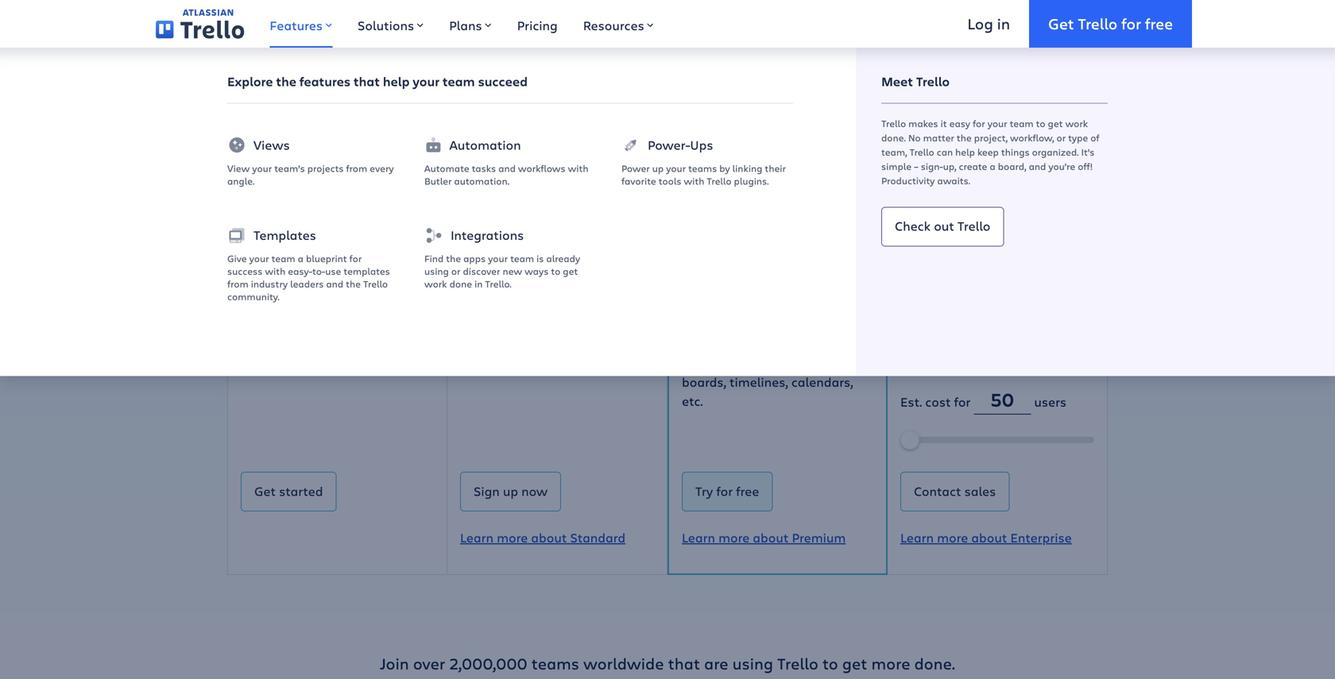 Task type: describe. For each thing, give the bounding box(es) containing it.
team,
[[881, 145, 907, 158]]

world.
[[852, 34, 899, 56]]

annually inside $ 5 usd per user/month if billed annually ($6 billed monthly)
[[567, 268, 607, 281]]

work inside trello makes it easy for your team to get work done. no matter the project, workflow, or type of team, trello can help keep things organized. it's simple –  sign-up, create a board, and you're off! productivity awaits.
[[1066, 117, 1088, 130]]

learn more about premium
[[682, 529, 846, 547]]

view your team's projects from every angle.
[[227, 162, 394, 188]]

it's
[[1081, 145, 1095, 158]]

with inside give your team a blueprint for success with easy-to-use templates from industry leaders and the trello community.
[[265, 265, 286, 278]]

give
[[227, 252, 247, 265]]

user/month inside $ 5 usd per user/month if billed annually ($6 billed monthly)
[[477, 268, 529, 281]]

monthly) inside $ 5 usd per user/month if billed annually ($6 billed monthly)
[[460, 283, 501, 296]]

est. cost for
[[901, 394, 971, 411]]

makes
[[909, 117, 938, 130]]

get started
[[254, 483, 323, 500]]

the inside trello makes it easy for your team to get work done. no matter the project, workflow, or type of team, trello can help keep things organized. it's simple –  sign-up, create a board, and you're off! productivity awaits.
[[957, 131, 972, 144]]

board,
[[998, 160, 1027, 173]]

a inside give your team a blueprint for success with easy-to-use templates from industry leaders and the trello community.
[[298, 252, 304, 265]]

angle.
[[227, 174, 255, 188]]

butler
[[424, 174, 452, 188]]

up,
[[943, 160, 957, 173]]

0 vertical spatial by
[[497, 34, 515, 56]]

est.
[[901, 394, 922, 411]]

learn more about standard
[[460, 529, 626, 547]]

usd for 5
[[490, 244, 516, 261]]

$ 17.50 usd
[[901, 217, 1020, 268]]

blueprint
[[306, 252, 347, 265]]

several
[[696, 355, 739, 372]]

atlassian trello image
[[156, 9, 244, 39]]

with inside the automate tasks and workflows with butler automation.
[[568, 162, 589, 175]]

your inside view your team's projects from every angle.
[[252, 162, 272, 175]]

meet
[[881, 73, 913, 90]]

help inside trello makes it easy for your team to get work done. no matter the project, workflow, or type of team, trello can help keep things organized. it's simple –  sign-up, create a board, and you're off! productivity awaits.
[[956, 145, 975, 158]]

your inside find the apps your team is already using or discover new ways to get work done in trello.
[[488, 252, 508, 265]]

your inside trello makes it easy for your team to get work done. no matter the project, workflow, or type of team, trello can help keep things organized. it's simple –  sign-up, create a board, and you're off! productivity awaits.
[[988, 117, 1008, 130]]

contact sales link
[[901, 472, 1010, 512]]

simple
[[881, 160, 912, 173]]

features
[[270, 17, 323, 34]]

$ inside $ 17.50 usd
[[901, 244, 908, 261]]

multiple
[[764, 336, 814, 353]]

worldwide
[[583, 653, 664, 675]]

projects inside for teams that need to track and visualize multiple projects in several ways, including boards, timelines, calendars, etc.
[[818, 336, 866, 353]]

sign up now
[[474, 483, 548, 500]]

find the apps your team is already using or discover new ways to get work done in trello.
[[424, 252, 580, 291]]

resources button
[[570, 0, 667, 48]]

0 vertical spatial enterprise
[[901, 187, 973, 203]]

things
[[1001, 145, 1030, 158]]

track
[[824, 316, 854, 334]]

or inside trello makes it easy for your team to get work done. no matter the project, workflow, or type of team, trello can help keep things organized. it's simple –  sign-up, create a board, and you're off! productivity awaits.
[[1057, 131, 1066, 144]]

try
[[695, 483, 713, 500]]

your inside power up your teams by linking their favorite tools with trello plugins.
[[666, 162, 686, 175]]

contact sales
[[914, 483, 996, 500]]

1 free from the top
[[241, 187, 271, 203]]

ways
[[525, 265, 549, 278]]

power-
[[648, 136, 690, 153]]

monthly) inside per user/month if billed annually ($12.50 billed monthly)
[[709, 283, 750, 296]]

up for sign
[[503, 483, 518, 500]]

leaders
[[290, 277, 324, 291]]

with inside power up your teams by linking their favorite tools with trello plugins.
[[684, 174, 705, 188]]

1 vertical spatial done.
[[914, 653, 955, 675]]

the right explore
[[276, 73, 296, 90]]

more for learn more about enterprise
[[937, 529, 968, 547]]

done
[[450, 277, 472, 291]]

off!
[[1078, 160, 1093, 173]]

in inside the log in link
[[997, 13, 1010, 34]]

your inside $ 0 usd free for your whole team
[[277, 268, 297, 281]]

timelines,
[[730, 374, 788, 391]]

cost
[[925, 394, 951, 411]]

get trello for free
[[1049, 13, 1173, 34]]

trello inside power up your teams by linking their favorite tools with trello plugins.
[[707, 174, 732, 188]]

get trello for free link
[[1029, 0, 1192, 48]]

sign up now link
[[460, 472, 561, 512]]

whole
[[300, 268, 328, 281]]

or inside find the apps your team is already using or discover new ways to get work done in trello.
[[451, 265, 461, 278]]

by inside power up your teams by linking their favorite tools with trello plugins.
[[720, 162, 730, 175]]

team's
[[274, 162, 305, 175]]

templates
[[254, 226, 316, 244]]

in inside for teams that need to track and visualize multiple projects in several ways, including boards, timelines, calendars, etc.
[[682, 355, 693, 372]]

are
[[704, 653, 729, 675]]

try for free
[[695, 483, 759, 500]]

now
[[521, 483, 548, 500]]

integrations
[[451, 226, 524, 244]]

easy-
[[288, 265, 312, 278]]

powers
[[631, 34, 687, 56]]

favorite
[[622, 174, 656, 188]]

apps
[[463, 252, 486, 265]]

check out trello
[[895, 217, 991, 234]]

teams right 2,000,000
[[532, 653, 579, 675]]

including
[[781, 355, 836, 372]]

compare
[[622, 87, 677, 104]]

get inside find the apps your team is already using or discover new ways to get work done in trello.
[[563, 265, 578, 278]]

every
[[370, 162, 394, 175]]

teams left all
[[691, 34, 739, 56]]

learn for learn more about enterprise
[[901, 529, 934, 547]]

log
[[968, 13, 993, 34]]

teams inside power up your teams by linking their favorite tools with trello plugins.
[[688, 162, 717, 175]]

5
[[468, 217, 490, 268]]

team down trusted
[[443, 73, 475, 90]]

tools
[[659, 174, 682, 188]]

0 horizontal spatial standard
[[460, 187, 524, 203]]

type
[[1068, 131, 1088, 144]]

power-ups
[[648, 136, 713, 153]]

billed up need
[[762, 268, 787, 281]]

solutions
[[358, 17, 414, 34]]

1 vertical spatial standard
[[570, 529, 626, 547]]

–
[[914, 160, 919, 173]]

the inside find the apps your team is already using or discover new ways to get work done in trello.
[[446, 252, 461, 265]]

over
[[413, 653, 445, 675]]

for teams that need to track and visualize multiple projects in several ways, including boards, timelines, calendars, etc.
[[682, 316, 866, 410]]

find
[[424, 252, 444, 265]]

is
[[537, 252, 544, 265]]

try for free link
[[682, 472, 773, 512]]

sign-
[[921, 160, 943, 173]]

about for standard
[[531, 529, 567, 547]]

trello inside give your team a blueprint for success with easy-to-use templates from industry leaders and the trello community.
[[363, 277, 388, 291]]

automation.
[[454, 174, 509, 188]]

solutions button
[[345, 0, 436, 48]]

etc.
[[682, 393, 703, 410]]

trello makes it easy for your team to get work done. no matter the project, workflow, or type of team, trello can help keep things organized. it's simple –  sign-up, create a board, and you're off! productivity awaits.
[[881, 117, 1100, 187]]

a inside trello makes it easy for your team to get work done. no matter the project, workflow, or type of team, trello can help keep things organized. it's simple –  sign-up, create a board, and you're off! productivity awaits.
[[990, 160, 996, 173]]

user/month inside per user/month if billed annually ($12.50 billed monthly)
[[699, 268, 751, 281]]

trusted by millions, trello powers teams all around the world.
[[437, 34, 899, 56]]

$ for 0
[[241, 244, 248, 261]]

organized.
[[1032, 145, 1079, 158]]

contact
[[914, 483, 961, 500]]

learn more about enterprise link
[[901, 529, 1072, 548]]

2,000,000
[[449, 653, 528, 675]]

succeed
[[478, 73, 528, 90]]

0 horizontal spatial premium
[[682, 187, 741, 204]]

0
[[248, 217, 273, 268]]

team inside $ 0 usd free for your whole team
[[330, 268, 354, 281]]

up for power
[[652, 162, 664, 175]]

get for get trello for free
[[1049, 13, 1074, 34]]

pricing link
[[504, 0, 570, 48]]

0 horizontal spatial free
[[736, 483, 759, 500]]

billed down already
[[540, 268, 565, 281]]



Task type: locate. For each thing, give the bounding box(es) containing it.
0 horizontal spatial user/month
[[477, 268, 529, 281]]

3 learn from the left
[[901, 529, 934, 547]]

2 monthly) from the left
[[709, 283, 750, 296]]

in up boards,
[[682, 355, 693, 372]]

0 horizontal spatial about
[[531, 529, 567, 547]]

1 horizontal spatial user/month
[[699, 268, 751, 281]]

your right view
[[252, 162, 272, 175]]

1 vertical spatial get
[[254, 483, 276, 500]]

billed right the ($6
[[626, 268, 651, 281]]

learn down 'contact'
[[901, 529, 934, 547]]

0 vertical spatial or
[[1057, 131, 1066, 144]]

automate tasks and workflows with butler automation.
[[424, 162, 589, 188]]

0 vertical spatial a
[[990, 160, 996, 173]]

annually left the ($12.50
[[789, 268, 828, 281]]

that
[[354, 73, 380, 90], [746, 316, 772, 334], [668, 653, 700, 675]]

log in link
[[949, 0, 1029, 48]]

success
[[227, 265, 263, 278]]

1 horizontal spatial that
[[668, 653, 700, 675]]

0 horizontal spatial monthly)
[[460, 283, 501, 296]]

0 horizontal spatial up
[[503, 483, 518, 500]]

usd inside $ 0 usd free for your whole team
[[273, 244, 299, 261]]

1 horizontal spatial done.
[[914, 653, 955, 675]]

1 $ from the left
[[241, 244, 248, 261]]

0 horizontal spatial work
[[424, 277, 447, 291]]

done. inside trello makes it easy for your team to get work done. no matter the project, workflow, or type of team, trello can help keep things organized. it's simple –  sign-up, create a board, and you're off! productivity awaits.
[[881, 131, 906, 144]]

1 horizontal spatial if
[[754, 268, 759, 281]]

all
[[743, 34, 762, 56]]

projects
[[307, 162, 344, 175], [818, 336, 866, 353]]

monthly) down discover
[[460, 283, 501, 296]]

in right the done
[[475, 277, 483, 291]]

around
[[766, 34, 819, 56]]

and inside the automate tasks and workflows with butler automation.
[[498, 162, 516, 175]]

1 vertical spatial enterprise
[[1011, 529, 1072, 547]]

by up succeed
[[497, 34, 515, 56]]

1 about from the left
[[531, 529, 567, 547]]

get started link
[[241, 472, 337, 512]]

teams inside for teams that need to track and visualize multiple projects in several ways, including boards, timelines, calendars, etc.
[[704, 316, 743, 334]]

get for get started
[[254, 483, 276, 500]]

or left apps
[[451, 265, 461, 278]]

with right workflows
[[568, 162, 589, 175]]

1 horizontal spatial annually
[[789, 268, 828, 281]]

$ up success
[[241, 244, 248, 261]]

free
[[241, 187, 271, 203], [241, 268, 260, 281]]

learn more about enterprise
[[901, 529, 1072, 547]]

1 vertical spatial free
[[241, 268, 260, 281]]

enterprise
[[901, 187, 973, 203], [1011, 529, 1072, 547]]

0 horizontal spatial done.
[[881, 131, 906, 144]]

compare plans link
[[609, 76, 727, 116]]

1 vertical spatial get
[[563, 265, 578, 278]]

0 vertical spatial standard
[[460, 187, 524, 203]]

and inside trello makes it easy for your team to get work done. no matter the project, workflow, or type of team, trello can help keep things organized. it's simple –  sign-up, create a board, and you're off! productivity awaits.
[[1029, 160, 1046, 173]]

your down the power-ups
[[666, 162, 686, 175]]

from inside view your team's projects from every angle.
[[346, 162, 367, 175]]

per up 'for'
[[682, 268, 696, 281]]

learn more about premium link
[[682, 529, 846, 548]]

0 horizontal spatial in
[[475, 277, 483, 291]]

2 annually from the left
[[789, 268, 828, 281]]

started
[[279, 483, 323, 500]]

0 horizontal spatial learn
[[460, 529, 494, 547]]

1 horizontal spatial free
[[1145, 13, 1173, 34]]

usd for 0
[[273, 244, 299, 261]]

and down 'for'
[[682, 336, 705, 353]]

per
[[460, 268, 475, 281], [682, 268, 696, 281]]

0 vertical spatial get
[[1048, 117, 1063, 130]]

learn inside learn more about standard link
[[460, 529, 494, 547]]

up inside power up your teams by linking their favorite tools with trello plugins.
[[652, 162, 664, 175]]

already
[[546, 252, 580, 265]]

learn down sign in the bottom left of the page
[[460, 529, 494, 547]]

0 vertical spatial done.
[[881, 131, 906, 144]]

0 vertical spatial premium
[[682, 187, 741, 204]]

1 horizontal spatial premium
[[792, 529, 846, 547]]

1 horizontal spatial up
[[652, 162, 664, 175]]

work
[[1066, 117, 1088, 130], [424, 277, 447, 291]]

0 vertical spatial that
[[354, 73, 380, 90]]

usd inside $ 17.50 usd
[[994, 244, 1020, 261]]

with left the easy-
[[265, 265, 286, 278]]

learn for learn more about standard
[[460, 529, 494, 547]]

of
[[1091, 131, 1100, 144]]

about for premium
[[753, 529, 789, 547]]

learn inside learn more about premium link
[[682, 529, 715, 547]]

per down apps
[[460, 268, 475, 281]]

work up type
[[1066, 117, 1088, 130]]

from inside give your team a blueprint for success with easy-to-use templates from industry leaders and the trello community.
[[227, 277, 249, 291]]

team down "blueprint"
[[330, 268, 354, 281]]

monthly) up 'visualize' on the right of the page
[[709, 283, 750, 296]]

a
[[990, 160, 996, 173], [298, 252, 304, 265]]

and right to-
[[326, 277, 343, 291]]

to inside find the apps your team is already using or discover new ways to get work done in trello.
[[551, 265, 561, 278]]

get inside trello makes it easy for your team to get work done. no matter the project, workflow, or type of team, trello can help keep things organized. it's simple –  sign-up, create a board, and you're off! productivity awaits.
[[1048, 117, 1063, 130]]

teams down ups
[[688, 162, 717, 175]]

3 $ from the left
[[901, 244, 908, 261]]

team
[[443, 73, 475, 90], [1010, 117, 1034, 130], [271, 252, 295, 265], [510, 252, 534, 265], [330, 268, 354, 281]]

discover
[[463, 265, 500, 278]]

easy
[[950, 117, 971, 130]]

help up create
[[956, 145, 975, 158]]

team up "workflow,"
[[1010, 117, 1034, 130]]

that left are
[[668, 653, 700, 675]]

1 vertical spatial that
[[746, 316, 772, 334]]

1 vertical spatial from
[[227, 277, 249, 291]]

up
[[652, 162, 664, 175], [503, 483, 518, 500]]

$ inside $ 5 usd per user/month if billed annually ($6 billed monthly)
[[460, 244, 468, 261]]

$ for 5
[[460, 244, 468, 261]]

about
[[531, 529, 567, 547], [753, 529, 789, 547], [972, 529, 1007, 547]]

0 horizontal spatial usd
[[273, 244, 299, 261]]

1 horizontal spatial monthly)
[[709, 283, 750, 296]]

in right "log"
[[997, 13, 1010, 34]]

a down keep
[[990, 160, 996, 173]]

1 vertical spatial by
[[720, 162, 730, 175]]

0 horizontal spatial get
[[254, 483, 276, 500]]

0 horizontal spatial $
[[241, 244, 248, 261]]

about down sales
[[972, 529, 1007, 547]]

up right sign in the bottom left of the page
[[503, 483, 518, 500]]

if inside per user/month if billed annually ($12.50 billed monthly)
[[754, 268, 759, 281]]

and down "organized."
[[1029, 160, 1046, 173]]

0 vertical spatial free
[[1145, 13, 1173, 34]]

no
[[908, 131, 921, 144]]

1 vertical spatial free
[[736, 483, 759, 500]]

1 vertical spatial up
[[503, 483, 518, 500]]

2 horizontal spatial that
[[746, 316, 772, 334]]

your right apps
[[488, 252, 508, 265]]

learn inside learn more about enterprise link
[[901, 529, 934, 547]]

more for learn more about standard
[[497, 529, 528, 547]]

2 horizontal spatial with
[[684, 174, 705, 188]]

the right find
[[446, 252, 461, 265]]

1 horizontal spatial enterprise
[[1011, 529, 1072, 547]]

sales
[[965, 483, 996, 500]]

3 about from the left
[[972, 529, 1007, 547]]

1 horizontal spatial per
[[682, 268, 696, 281]]

plans
[[449, 17, 482, 34]]

projects inside view your team's projects from every angle.
[[307, 162, 344, 175]]

about down now
[[531, 529, 567, 547]]

0 horizontal spatial by
[[497, 34, 515, 56]]

free
[[1145, 13, 1173, 34], [736, 483, 759, 500]]

get right log in
[[1049, 13, 1074, 34]]

your down trusted
[[413, 73, 440, 90]]

1 usd from the left
[[273, 244, 299, 261]]

user/month
[[477, 268, 529, 281], [699, 268, 751, 281]]

ways,
[[743, 355, 777, 372]]

check
[[895, 217, 931, 234]]

2 about from the left
[[753, 529, 789, 547]]

2 horizontal spatial get
[[1048, 117, 1063, 130]]

about down try for free link
[[753, 529, 789, 547]]

check out trello link
[[881, 207, 1004, 247]]

power
[[622, 162, 650, 175]]

1 horizontal spatial get
[[1049, 13, 1074, 34]]

annually inside per user/month if billed annually ($12.50 billed monthly)
[[789, 268, 828, 281]]

that inside for teams that need to track and visualize multiple projects in several ways, including boards, timelines, calendars, etc.
[[746, 316, 772, 334]]

usd inside $ 5 usd per user/month if billed annually ($6 billed monthly)
[[490, 244, 516, 261]]

using for trello
[[733, 653, 773, 675]]

help
[[383, 73, 410, 90], [956, 145, 975, 158]]

tasks
[[472, 162, 496, 175]]

0 horizontal spatial projects
[[307, 162, 344, 175]]

1 horizontal spatial about
[[753, 529, 789, 547]]

for inside give your team a blueprint for success with easy-to-use templates from industry leaders and the trello community.
[[349, 252, 362, 265]]

team inside trello makes it easy for your team to get work done. no matter the project, workflow, or type of team, trello can help keep things organized. it's simple –  sign-up, create a board, and you're off! productivity awaits.
[[1010, 117, 1034, 130]]

if up 'visualize' on the right of the page
[[754, 268, 759, 281]]

user/month up 'for'
[[699, 268, 751, 281]]

1 horizontal spatial standard
[[570, 529, 626, 547]]

0 horizontal spatial from
[[227, 277, 249, 291]]

the inside give your team a blueprint for success with easy-to-use templates from industry leaders and the trello community.
[[346, 277, 361, 291]]

billed
[[540, 268, 565, 281], [626, 268, 651, 281], [762, 268, 787, 281], [682, 283, 707, 296]]

from left every
[[346, 162, 367, 175]]

$ 0 usd free for your whole team
[[241, 217, 354, 281]]

can
[[937, 145, 953, 158]]

0 horizontal spatial if
[[532, 268, 538, 281]]

2 if from the left
[[754, 268, 759, 281]]

learn down try
[[682, 529, 715, 547]]

using left the done
[[424, 265, 449, 278]]

2 learn from the left
[[682, 529, 715, 547]]

2 usd from the left
[[490, 244, 516, 261]]

annually down already
[[567, 268, 607, 281]]

for inside trello makes it easy for your team to get work done. no matter the project, workflow, or type of team, trello can help keep things organized. it's simple –  sign-up, create a board, and you're off! productivity awaits.
[[973, 117, 985, 130]]

teams
[[691, 34, 739, 56], [688, 162, 717, 175], [704, 316, 743, 334], [532, 653, 579, 675]]

your right give
[[249, 252, 269, 265]]

1 horizontal spatial or
[[1057, 131, 1066, 144]]

free inside $ 0 usd free for your whole team
[[241, 268, 260, 281]]

teams up 'visualize' on the right of the page
[[704, 316, 743, 334]]

the right use
[[346, 277, 361, 291]]

0 vertical spatial up
[[652, 162, 664, 175]]

trusted
[[437, 34, 493, 56]]

projects down track on the right of the page
[[818, 336, 866, 353]]

help down solutions
[[383, 73, 410, 90]]

ups
[[690, 136, 713, 153]]

1 vertical spatial help
[[956, 145, 975, 158]]

and inside give your team a blueprint for success with easy-to-use templates from industry leaders and the trello community.
[[326, 277, 343, 291]]

Users number field
[[974, 386, 1031, 415]]

per user/month if billed annually ($12.50 billed monthly)
[[682, 268, 862, 296]]

1 horizontal spatial work
[[1066, 117, 1088, 130]]

2 per from the left
[[682, 268, 696, 281]]

millions,
[[519, 34, 582, 56]]

more for learn more about premium
[[719, 529, 750, 547]]

team down templates at left top
[[271, 252, 295, 265]]

log in
[[968, 13, 1010, 34]]

and right the tasks
[[498, 162, 516, 175]]

0 vertical spatial get
[[1049, 13, 1074, 34]]

using right are
[[733, 653, 773, 675]]

about for enterprise
[[972, 529, 1007, 547]]

2 horizontal spatial usd
[[994, 244, 1020, 261]]

the down easy
[[957, 131, 972, 144]]

templates
[[344, 265, 390, 278]]

1 vertical spatial a
[[298, 252, 304, 265]]

0 vertical spatial using
[[424, 265, 449, 278]]

work left the done
[[424, 277, 447, 291]]

create
[[959, 160, 987, 173]]

plans button
[[436, 0, 504, 48]]

Users range field
[[901, 437, 1094, 444]]

your up the project,
[[988, 117, 1008, 130]]

2 vertical spatial in
[[682, 355, 693, 372]]

0 vertical spatial projects
[[307, 162, 344, 175]]

from
[[346, 162, 367, 175], [227, 277, 249, 291]]

1 horizontal spatial help
[[956, 145, 975, 158]]

pricing
[[517, 17, 558, 34]]

workflows
[[518, 162, 566, 175]]

team left is
[[510, 252, 534, 265]]

1 if from the left
[[532, 268, 538, 281]]

3 usd from the left
[[994, 244, 1020, 261]]

0 horizontal spatial that
[[354, 73, 380, 90]]

workflow,
[[1010, 131, 1054, 144]]

your left whole
[[277, 268, 297, 281]]

productivity
[[881, 174, 935, 187]]

($12.50
[[831, 268, 862, 281]]

2 $ from the left
[[460, 244, 468, 261]]

2 horizontal spatial $
[[901, 244, 908, 261]]

or up "organized."
[[1057, 131, 1066, 144]]

the left world.
[[823, 34, 848, 56]]

1 vertical spatial or
[[451, 265, 461, 278]]

awaits.
[[937, 174, 971, 187]]

$ down check
[[901, 244, 908, 261]]

projects right team's
[[307, 162, 344, 175]]

automate
[[424, 162, 469, 175]]

calendars,
[[792, 374, 853, 391]]

with right tools
[[684, 174, 705, 188]]

0 vertical spatial help
[[383, 73, 410, 90]]

features button
[[257, 0, 345, 48]]

1 per from the left
[[460, 268, 475, 281]]

0 horizontal spatial enterprise
[[901, 187, 973, 203]]

2 user/month from the left
[[699, 268, 751, 281]]

1 horizontal spatial get
[[842, 653, 868, 675]]

per inside $ 5 usd per user/month if billed annually ($6 billed monthly)
[[460, 268, 475, 281]]

0 horizontal spatial or
[[451, 265, 461, 278]]

learn for learn more about premium
[[682, 529, 715, 547]]

using inside find the apps your team is already using or discover new ways to get work done in trello.
[[424, 265, 449, 278]]

billed up 'for'
[[682, 283, 707, 296]]

2 vertical spatial get
[[842, 653, 868, 675]]

get left 'started'
[[254, 483, 276, 500]]

0 vertical spatial in
[[997, 13, 1010, 34]]

if
[[532, 268, 538, 281], [754, 268, 759, 281]]

1 horizontal spatial by
[[720, 162, 730, 175]]

1 horizontal spatial a
[[990, 160, 996, 173]]

1 horizontal spatial $
[[460, 244, 468, 261]]

if down is
[[532, 268, 538, 281]]

2 horizontal spatial about
[[972, 529, 1007, 547]]

from down give
[[227, 277, 249, 291]]

for inside $ 0 usd free for your whole team
[[263, 268, 275, 281]]

if inside $ 5 usd per user/month if billed annually ($6 billed monthly)
[[532, 268, 538, 281]]

1 vertical spatial in
[[475, 277, 483, 291]]

free down give
[[241, 268, 260, 281]]

need
[[775, 316, 805, 334]]

1 horizontal spatial learn
[[682, 529, 715, 547]]

join
[[380, 653, 409, 675]]

1 vertical spatial premium
[[792, 529, 846, 547]]

views
[[254, 136, 290, 153]]

give your team a blueprint for success with easy-to-use templates from industry leaders and the trello community.
[[227, 252, 390, 303]]

their
[[765, 162, 786, 175]]

plans
[[680, 87, 713, 104]]

to inside trello makes it easy for your team to get work done. no matter the project, workflow, or type of team, trello can help keep things organized. it's simple –  sign-up, create a board, and you're off! productivity awaits.
[[1036, 117, 1046, 130]]

0 horizontal spatial help
[[383, 73, 410, 90]]

that up 'visualize' on the right of the page
[[746, 316, 772, 334]]

1 vertical spatial projects
[[818, 336, 866, 353]]

per inside per user/month if billed annually ($12.50 billed monthly)
[[682, 268, 696, 281]]

2 free from the top
[[241, 268, 260, 281]]

using
[[424, 265, 449, 278], [733, 653, 773, 675]]

1 horizontal spatial from
[[346, 162, 367, 175]]

1 horizontal spatial using
[[733, 653, 773, 675]]

0 horizontal spatial get
[[563, 265, 578, 278]]

1 vertical spatial work
[[424, 277, 447, 291]]

using for or
[[424, 265, 449, 278]]

resources
[[583, 17, 644, 34]]

free down view
[[241, 187, 271, 203]]

1 annually from the left
[[567, 268, 607, 281]]

visualize
[[708, 336, 761, 353]]

team inside give your team a blueprint for success with easy-to-use templates from industry leaders and the trello community.
[[271, 252, 295, 265]]

up right power
[[652, 162, 664, 175]]

0 horizontal spatial using
[[424, 265, 449, 278]]

1 horizontal spatial usd
[[490, 244, 516, 261]]

1 learn from the left
[[460, 529, 494, 547]]

by left linking
[[720, 162, 730, 175]]

and inside for teams that need to track and visualize multiple projects in several ways, including boards, timelines, calendars, etc.
[[682, 336, 705, 353]]

work inside find the apps your team is already using or discover new ways to get work done in trello.
[[424, 277, 447, 291]]

2 horizontal spatial in
[[997, 13, 1010, 34]]

team inside find the apps your team is already using or discover new ways to get work done in trello.
[[510, 252, 534, 265]]

0 horizontal spatial annually
[[567, 268, 607, 281]]

a up whole
[[298, 252, 304, 265]]

your inside give your team a blueprint for success with easy-to-use templates from industry leaders and the trello community.
[[249, 252, 269, 265]]

1 user/month from the left
[[477, 268, 529, 281]]

for
[[682, 316, 701, 334]]

to inside for teams that need to track and visualize multiple projects in several ways, including boards, timelines, calendars, etc.
[[808, 316, 820, 334]]

0 vertical spatial work
[[1066, 117, 1088, 130]]

in inside find the apps your team is already using or discover new ways to get work done in trello.
[[475, 277, 483, 291]]

2 horizontal spatial learn
[[901, 529, 934, 547]]

$ inside $ 0 usd free for your whole team
[[241, 244, 248, 261]]

0 vertical spatial free
[[241, 187, 271, 203]]

1 vertical spatial using
[[733, 653, 773, 675]]

linking
[[733, 162, 763, 175]]

that right the features
[[354, 73, 380, 90]]

1 horizontal spatial projects
[[818, 336, 866, 353]]

by
[[497, 34, 515, 56], [720, 162, 730, 175]]

1 horizontal spatial with
[[568, 162, 589, 175]]

done.
[[881, 131, 906, 144], [914, 653, 955, 675]]

$ up discover
[[460, 244, 468, 261]]

1 monthly) from the left
[[460, 283, 501, 296]]

0 vertical spatial from
[[346, 162, 367, 175]]

user/month down apps
[[477, 268, 529, 281]]



Task type: vqa. For each thing, say whether or not it's contained in the screenshot.
the right annually
yes



